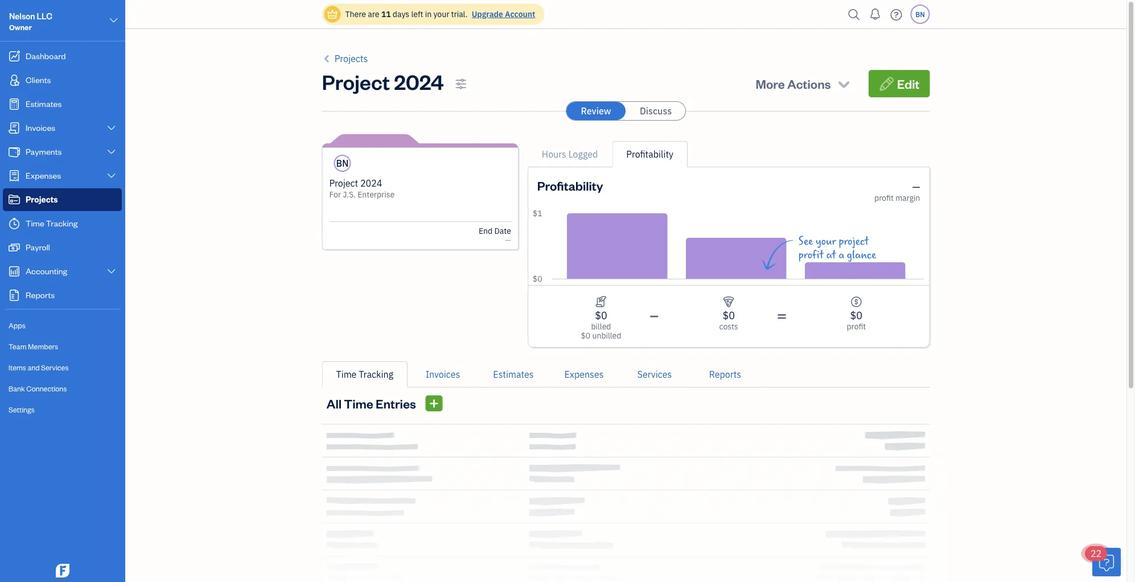 Task type: locate. For each thing, give the bounding box(es) containing it.
there
[[345, 9, 366, 19]]

j.s.
[[343, 189, 356, 200]]

resource center badge image
[[1093, 548, 1121, 577]]

0 vertical spatial estimates
[[26, 98, 62, 109]]

bn right go to help icon
[[916, 10, 925, 19]]

estimates link inside main element
[[3, 93, 122, 116]]

project inside the project 2024 for j.s. enterprise
[[329, 177, 358, 189]]

profit left the margin
[[875, 193, 894, 203]]

reports inside main element
[[26, 290, 55, 300]]

0 horizontal spatial services
[[41, 363, 69, 372]]

1 vertical spatial time tracking link
[[322, 362, 408, 388]]

0 horizontal spatial tracking
[[46, 218, 78, 229]]

0 horizontal spatial profit
[[799, 249, 824, 261]]

invoices image
[[595, 295, 607, 309]]

services
[[41, 363, 69, 372], [638, 369, 672, 381]]

0 vertical spatial profitability
[[626, 148, 674, 160]]

expenses link down "payments" link
[[3, 165, 122, 187]]

time up all
[[336, 369, 357, 381]]

chart image
[[7, 266, 21, 277]]

profit
[[875, 193, 894, 203], [799, 249, 824, 261], [847, 321, 866, 332]]

tracking inside main element
[[46, 218, 78, 229]]

expense image
[[7, 170, 21, 182]]

0 vertical spatial time tracking
[[26, 218, 78, 229]]

in
[[425, 9, 432, 19]]

0 horizontal spatial reports
[[26, 290, 55, 300]]

client image
[[7, 75, 21, 86]]

0 horizontal spatial estimates link
[[3, 93, 122, 116]]

2 vertical spatial profit
[[847, 321, 866, 332]]

at
[[826, 249, 836, 261]]

review link
[[566, 102, 626, 120]]

main element
[[0, 0, 154, 582]]

projects right "chevronleft" icon
[[335, 53, 368, 65]]

actions
[[787, 75, 831, 92]]

$0 inside the $0 profit
[[850, 309, 863, 322]]

invoices link up time entry menu image
[[408, 362, 478, 388]]

llc
[[37, 11, 52, 21]]

estimates
[[26, 98, 62, 109], [493, 369, 534, 381]]

projects
[[335, 53, 368, 65], [26, 194, 58, 205]]

profit inside — profit margin
[[875, 193, 894, 203]]

0 horizontal spatial expenses
[[26, 170, 61, 181]]

upgrade
[[472, 9, 503, 19]]

expenses down unbilled
[[565, 369, 604, 381]]

hours logged button
[[542, 147, 598, 161]]

1 horizontal spatial invoices
[[426, 369, 460, 381]]

0 horizontal spatial projects
[[26, 194, 58, 205]]

$0 billed $0 unbilled
[[581, 309, 621, 341]]

chevron large down image for payments
[[106, 147, 117, 157]]

services link
[[619, 362, 690, 388]]

upgrade account link
[[470, 9, 535, 19]]

project
[[322, 68, 390, 95], [329, 177, 358, 189]]

accounting link
[[3, 260, 122, 283]]

1 vertical spatial your
[[816, 235, 836, 248]]

settings for this project image
[[455, 77, 467, 91]]

$0 inside $0 costs
[[723, 309, 735, 322]]

chevron large down image
[[109, 14, 119, 27], [106, 124, 117, 133], [106, 147, 117, 157], [106, 171, 117, 180]]

1 vertical spatial invoices link
[[408, 362, 478, 388]]

0 vertical spatial profit
[[875, 193, 894, 203]]

1 vertical spatial time
[[336, 369, 357, 381]]

estimates link for rightmost 'expenses' link
[[478, 362, 549, 388]]

1 horizontal spatial estimates
[[493, 369, 534, 381]]

0 horizontal spatial time tracking
[[26, 218, 78, 229]]

tracking up all time entries
[[359, 369, 393, 381]]

tracking
[[46, 218, 78, 229], [359, 369, 393, 381]]

reports link
[[3, 284, 122, 307], [690, 362, 761, 388]]

services inside items and services link
[[41, 363, 69, 372]]

time entry menu image
[[429, 397, 439, 410]]

reports link down costs
[[690, 362, 761, 388]]

invoices up 'payments'
[[26, 122, 55, 133]]

settings
[[9, 405, 35, 414]]

0 vertical spatial 2024
[[394, 68, 444, 95]]

$0 for $0 profit
[[850, 309, 863, 322]]

1 horizontal spatial services
[[638, 369, 672, 381]]

invoices up time entry menu image
[[426, 369, 460, 381]]

bn
[[916, 10, 925, 19], [336, 157, 349, 169]]

1 vertical spatial estimates
[[493, 369, 534, 381]]

0 vertical spatial tracking
[[46, 218, 78, 229]]

expenses link down unbilled
[[549, 362, 619, 388]]

projects right project image
[[26, 194, 58, 205]]

chevronleft image
[[322, 52, 332, 65]]

0 horizontal spatial invoices
[[26, 122, 55, 133]]

2024
[[394, 68, 444, 95], [360, 177, 382, 189]]

time
[[26, 218, 44, 229], [336, 369, 357, 381], [344, 395, 373, 412]]

time right all
[[344, 395, 373, 412]]

1 vertical spatial project
[[329, 177, 358, 189]]

and
[[28, 363, 40, 372]]

1 vertical spatial reports link
[[690, 362, 761, 388]]

time tracking link
[[3, 212, 122, 235], [322, 362, 408, 388]]

1 vertical spatial estimates link
[[478, 362, 549, 388]]

1 vertical spatial projects
[[26, 194, 58, 205]]

team members
[[9, 342, 58, 351]]

pencil image
[[879, 76, 895, 92]]

0 vertical spatial time tracking link
[[3, 212, 122, 235]]

time tracking link up all time entries
[[322, 362, 408, 388]]

estimate image
[[7, 98, 21, 110]]

enterprise
[[358, 189, 395, 200]]

dashboard image
[[7, 51, 21, 62]]

see
[[799, 235, 813, 248]]

1 horizontal spatial expenses
[[565, 369, 604, 381]]

items and services
[[9, 363, 69, 372]]

estimates link for the top invoices link
[[3, 93, 122, 116]]

clients
[[26, 74, 51, 85]]

edit link
[[869, 70, 930, 97]]

1 horizontal spatial —
[[912, 180, 920, 193]]

0 vertical spatial projects
[[335, 53, 368, 65]]

0 vertical spatial project
[[322, 68, 390, 95]]

your
[[434, 9, 449, 19], [816, 235, 836, 248]]

1 vertical spatial time tracking
[[336, 369, 393, 381]]

1 horizontal spatial estimates link
[[478, 362, 549, 388]]

0 horizontal spatial bn
[[336, 157, 349, 169]]

estimates link
[[3, 93, 122, 116], [478, 362, 549, 388]]

0 horizontal spatial profitability
[[537, 177, 603, 194]]

your up at
[[816, 235, 836, 248]]

$0 for $0
[[533, 274, 542, 284]]

0 vertical spatial reports link
[[3, 284, 122, 307]]

1 vertical spatial tracking
[[359, 369, 393, 381]]

$0
[[533, 274, 542, 284], [595, 309, 607, 322], [723, 309, 735, 322], [850, 309, 863, 322], [581, 331, 591, 341]]

0 vertical spatial time
[[26, 218, 44, 229]]

1 vertical spatial 2024
[[360, 177, 382, 189]]

1 horizontal spatial tracking
[[359, 369, 393, 381]]

1 vertical spatial reports
[[709, 369, 741, 381]]

projects inside projects link
[[26, 194, 58, 205]]

profit down dollarsigncircle image
[[847, 321, 866, 332]]

time tracking down projects link
[[26, 218, 78, 229]]

chevron large down image for invoices
[[106, 124, 117, 133]]

notifications image
[[866, 3, 884, 26]]

profit for $0
[[847, 321, 866, 332]]

reports link down accounting link
[[3, 284, 122, 307]]

chevron large down image
[[106, 267, 117, 276]]

0 horizontal spatial invoices link
[[3, 117, 122, 139]]

2024 right j.s.
[[360, 177, 382, 189]]

discuss
[[640, 105, 672, 117]]

unbilled
[[592, 331, 621, 341]]

timer image
[[7, 218, 21, 229]]

0 vertical spatial reports
[[26, 290, 55, 300]]

— inside — profit margin
[[912, 180, 920, 193]]

0 horizontal spatial your
[[434, 9, 449, 19]]

1 vertical spatial —
[[505, 235, 511, 245]]

profitability down discuss
[[626, 148, 674, 160]]

2024 inside the project 2024 for j.s. enterprise
[[360, 177, 382, 189]]

costs
[[719, 321, 738, 332]]

1 horizontal spatial time tracking
[[336, 369, 393, 381]]

profit down see in the top right of the page
[[799, 249, 824, 261]]

2 horizontal spatial profit
[[875, 193, 894, 203]]

chevron large down image inside 'expenses' link
[[106, 171, 117, 180]]

there are 11 days left in your trial. upgrade account
[[345, 9, 535, 19]]

time tracking link down projects link
[[3, 212, 122, 235]]

reports down costs
[[709, 369, 741, 381]]

1 horizontal spatial reports link
[[690, 362, 761, 388]]

1 vertical spatial expenses link
[[549, 362, 619, 388]]

1 horizontal spatial profitability
[[626, 148, 674, 160]]

1 horizontal spatial 2024
[[394, 68, 444, 95]]

0 horizontal spatial expenses link
[[3, 165, 122, 187]]

0 vertical spatial expenses link
[[3, 165, 122, 187]]

go to help image
[[887, 6, 906, 23]]

chevrondown image
[[836, 76, 852, 92]]

0 vertical spatial bn
[[916, 10, 925, 19]]

more actions
[[756, 75, 831, 92]]

profitability down hours logged
[[537, 177, 603, 194]]

0 horizontal spatial estimates
[[26, 98, 62, 109]]

1 horizontal spatial projects
[[335, 53, 368, 65]]

0 horizontal spatial reports link
[[3, 284, 122, 307]]

1 vertical spatial invoices
[[426, 369, 460, 381]]

1 horizontal spatial your
[[816, 235, 836, 248]]

0 horizontal spatial 2024
[[360, 177, 382, 189]]

your right the in
[[434, 9, 449, 19]]

0 vertical spatial estimates link
[[3, 93, 122, 116]]

reports down accounting
[[26, 290, 55, 300]]

expenses down 'payments'
[[26, 170, 61, 181]]

0 horizontal spatial —
[[505, 235, 511, 245]]

crown image
[[327, 8, 338, 20]]

invoices link up "payments" link
[[3, 117, 122, 139]]

2024 left the 'settings for this project' icon in the left of the page
[[394, 68, 444, 95]]

reports
[[26, 290, 55, 300], [709, 369, 741, 381]]

account
[[505, 9, 535, 19]]

— inside end date —
[[505, 235, 511, 245]]

a
[[839, 249, 844, 261]]

nelson llc owner
[[9, 11, 52, 32]]

time right timer image
[[26, 218, 44, 229]]

bn up the project 2024 for j.s. enterprise
[[336, 157, 349, 169]]

project
[[839, 235, 869, 248]]

0 vertical spatial —
[[912, 180, 920, 193]]

tracking down projects link
[[46, 218, 78, 229]]

profitability
[[626, 148, 674, 160], [537, 177, 603, 194]]

invoice image
[[7, 122, 21, 134]]

$0 costs
[[719, 309, 738, 332]]

0 vertical spatial expenses
[[26, 170, 61, 181]]

projects inside projects button
[[335, 53, 368, 65]]

entries
[[376, 395, 416, 412]]

estimates inside main element
[[26, 98, 62, 109]]

time tracking inside main element
[[26, 218, 78, 229]]

project 2024
[[322, 68, 444, 95]]

payroll link
[[3, 236, 122, 259]]

profit for —
[[875, 193, 894, 203]]

chevron large down image inside "payments" link
[[106, 147, 117, 157]]

0 vertical spatial invoices
[[26, 122, 55, 133]]

1 horizontal spatial bn
[[916, 10, 925, 19]]

chevron large down image inside invoices link
[[106, 124, 117, 133]]

1 vertical spatial bn
[[336, 157, 349, 169]]

expenses
[[26, 170, 61, 181], [565, 369, 604, 381]]

time tracking up all time entries
[[336, 369, 393, 381]]

invoices
[[26, 122, 55, 133], [426, 369, 460, 381]]

logged
[[569, 148, 598, 160]]

0 vertical spatial invoices link
[[3, 117, 122, 139]]

expenses image
[[723, 295, 735, 309]]

time tracking
[[26, 218, 78, 229], [336, 369, 393, 381]]

1 horizontal spatial profit
[[847, 321, 866, 332]]

1 vertical spatial profit
[[799, 249, 824, 261]]



Task type: describe. For each thing, give the bounding box(es) containing it.
— profit margin
[[875, 180, 920, 203]]

date
[[494, 226, 511, 236]]

billed
[[591, 321, 611, 332]]

project 2024 for j.s. enterprise
[[329, 177, 395, 200]]

$0 for $0 costs
[[723, 309, 735, 322]]

search image
[[845, 6, 863, 23]]

members
[[28, 342, 58, 351]]

bank connections link
[[3, 379, 122, 399]]

1 horizontal spatial expenses link
[[549, 362, 619, 388]]

for
[[329, 189, 341, 200]]

1 vertical spatial expenses
[[565, 369, 604, 381]]

expenses link inside main element
[[3, 165, 122, 187]]

all
[[327, 395, 342, 412]]

owner
[[9, 22, 32, 32]]

dashboard link
[[3, 45, 122, 68]]

chevron large down image for expenses
[[106, 171, 117, 180]]

bn button
[[911, 5, 930, 24]]

bank connections
[[9, 384, 67, 393]]

payments link
[[3, 141, 122, 163]]

0 vertical spatial your
[[434, 9, 449, 19]]

22
[[1091, 548, 1102, 560]]

margin
[[896, 193, 920, 203]]

22 button
[[1085, 547, 1121, 577]]

1 vertical spatial profitability
[[537, 177, 603, 194]]

projects link
[[3, 188, 122, 211]]

$0 profit
[[847, 309, 866, 332]]

bn inside dropdown button
[[916, 10, 925, 19]]

project image
[[7, 194, 21, 206]]

left
[[411, 9, 423, 19]]

end date —
[[479, 226, 511, 245]]

profit inside see your project profit at a glance
[[799, 249, 824, 261]]

hours
[[542, 148, 566, 160]]

2 vertical spatial time
[[344, 395, 373, 412]]

2024 for project 2024 for j.s. enterprise
[[360, 177, 382, 189]]

settings link
[[3, 400, 122, 420]]

1 horizontal spatial reports
[[709, 369, 741, 381]]

payments
[[26, 146, 62, 157]]

1 horizontal spatial time tracking link
[[322, 362, 408, 388]]

profitability button
[[626, 147, 674, 161]]

report image
[[7, 290, 21, 301]]

are
[[368, 9, 379, 19]]

clients link
[[3, 69, 122, 92]]

2024 for project 2024
[[394, 68, 444, 95]]

connections
[[26, 384, 67, 393]]

bank
[[9, 384, 25, 393]]

all time entries
[[327, 395, 416, 412]]

dashboard
[[26, 50, 66, 61]]

items
[[9, 363, 26, 372]]

payment image
[[7, 146, 21, 158]]

see your project profit at a glance
[[799, 235, 876, 261]]

discuss link
[[626, 102, 685, 120]]

dollarsigncircle image
[[851, 295, 862, 309]]

invoices inside main element
[[26, 122, 55, 133]]

apps link
[[3, 316, 122, 336]]

project for project 2024 for j.s. enterprise
[[329, 177, 358, 189]]

end
[[479, 226, 493, 236]]

edit
[[897, 75, 920, 92]]

projects button
[[322, 52, 368, 65]]

team members link
[[3, 337, 122, 357]]

$1
[[533, 208, 542, 219]]

days
[[393, 9, 409, 19]]

your inside see your project profit at a glance
[[816, 235, 836, 248]]

0 horizontal spatial time tracking link
[[3, 212, 122, 235]]

11
[[381, 9, 391, 19]]

time inside main element
[[26, 218, 44, 229]]

more actions button
[[746, 70, 862, 97]]

accounting
[[26, 266, 67, 276]]

glance
[[847, 249, 876, 261]]

freshbooks image
[[54, 564, 72, 578]]

items and services link
[[3, 358, 122, 378]]

expenses inside main element
[[26, 170, 61, 181]]

$0 for $0 billed $0 unbilled
[[595, 309, 607, 322]]

nelson
[[9, 11, 35, 21]]

more
[[756, 75, 785, 92]]

money image
[[7, 242, 21, 253]]

payroll
[[26, 242, 50, 253]]

review
[[581, 105, 611, 117]]

trial.
[[451, 9, 468, 19]]

project for project 2024
[[322, 68, 390, 95]]

1 horizontal spatial invoices link
[[408, 362, 478, 388]]

team
[[9, 342, 27, 351]]

hours logged
[[542, 148, 598, 160]]

apps
[[9, 321, 25, 330]]

services inside the "services" link
[[638, 369, 672, 381]]



Task type: vqa. For each thing, say whether or not it's contained in the screenshot.
22
yes



